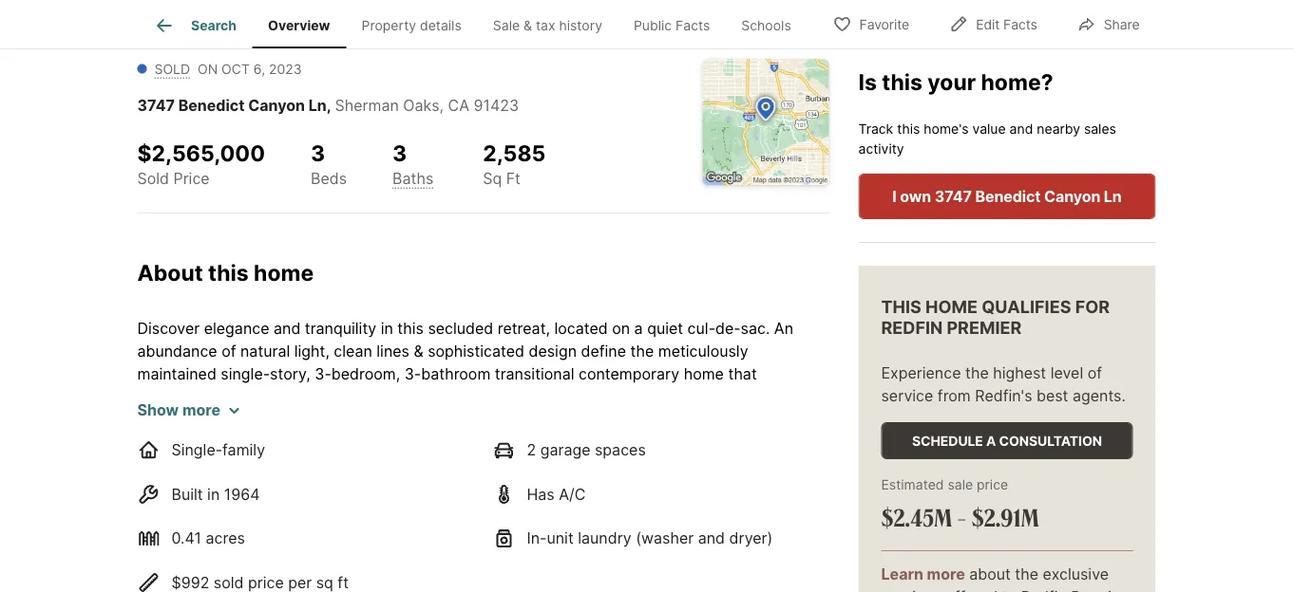 Task type: locate. For each thing, give the bounding box(es) containing it.
and left the dryer)
[[698, 529, 725, 548]]

fountain,
[[361, 411, 424, 429]]

public facts
[[634, 17, 710, 33]]

and up natural in the bottom left of the page
[[274, 319, 301, 338]]

the up conrad
[[596, 525, 624, 543]]

built
[[171, 485, 203, 504]]

3 for 3 baths
[[392, 140, 407, 166]]

alluring
[[620, 433, 672, 452]]

with up "for"
[[400, 479, 431, 498]]

the up from
[[965, 364, 989, 382]]

0 vertical spatial more
[[182, 401, 220, 420]]

facts right public at top
[[676, 17, 710, 33]]

of down elegance
[[222, 342, 236, 361]]

the up "touch"
[[260, 479, 288, 498]]

sold
[[137, 169, 169, 187]]

learn more
[[881, 565, 965, 584]]

0 horizontal spatial and
[[274, 319, 301, 338]]

1 horizontal spatial facts
[[1003, 17, 1037, 33]]

facts inside button
[[1003, 17, 1037, 33]]

ft
[[506, 169, 521, 188]]

this for your
[[882, 68, 922, 95]]

0 horizontal spatial more
[[182, 401, 220, 420]]

that
[[728, 365, 757, 384]]

0 vertical spatial price
[[977, 477, 1008, 493]]

a right 'on'
[[634, 319, 643, 338]]

windows up manicured at left
[[416, 547, 479, 566]]

of
[[222, 342, 236, 361], [1088, 364, 1102, 382], [312, 502, 327, 520], [807, 525, 821, 543], [810, 547, 824, 566]]

2 3747 benedict canyon ln, sherman oaks, ca 91423 image from the left
[[650, 0, 899, 36]]

1 vertical spatial ln
[[1104, 187, 1122, 205]]

learn more link
[[881, 565, 965, 584]]

0 horizontal spatial ,
[[327, 96, 331, 114]]

3 up baths link
[[392, 140, 407, 166]]

0 vertical spatial water
[[316, 411, 357, 429]]

the up contemporary
[[630, 342, 654, 361]]

1 vertical spatial price
[[248, 574, 284, 592]]

1 3- from the left
[[315, 365, 331, 384]]

brick
[[737, 479, 772, 498]]

3747 down sold link at the top left of page
[[137, 96, 175, 114]]

3- down the light,
[[315, 365, 331, 384]]

0 horizontal spatial the
[[260, 479, 288, 498]]

design
[[529, 342, 577, 361]]

1 vertical spatial canyon
[[1044, 187, 1100, 205]]

2 3- from the left
[[404, 365, 421, 384]]

in
[[381, 319, 393, 338], [530, 479, 543, 498], [207, 485, 220, 504]]

0 horizontal spatial room
[[678, 525, 719, 543]]

custom up relaxation,
[[435, 479, 488, 498]]

on
[[612, 319, 630, 338]]

acres
[[206, 529, 245, 548]]

price inside estimated sale price $2.45m – $2.91m
[[977, 477, 1008, 493]]

3 for 3 beds
[[311, 140, 325, 166]]

transitional
[[495, 365, 574, 384]]

& up built in 1964 on the bottom of the page
[[204, 456, 213, 475]]

home down meticulously in the bottom of the page
[[684, 365, 724, 384]]

1 vertical spatial benedict
[[975, 187, 1041, 205]]

this
[[881, 296, 921, 317]]

in up lines
[[381, 319, 393, 338]]

0 horizontal spatial 3
[[311, 140, 325, 166]]

and right 'value' in the right of the page
[[1010, 120, 1033, 137]]

more for show more
[[182, 401, 220, 420]]

property details
[[362, 17, 462, 33]]

history
[[559, 17, 602, 33]]

canyon inside button
[[1044, 187, 1100, 205]]

sale & tax history tab
[[477, 3, 618, 48]]

doors down wood
[[271, 456, 313, 475]]

i own 3747 benedict canyon ln
[[892, 187, 1122, 205]]

1 horizontal spatial 3747
[[935, 187, 972, 205]]

activity
[[858, 140, 904, 157]]

1 horizontal spatial doors
[[742, 502, 784, 520]]

french
[[218, 456, 267, 475], [689, 502, 738, 520]]

learn
[[881, 565, 923, 584]]

conrad
[[605, 547, 658, 566]]

1 3747 benedict canyon ln, sherman oaks, ca 91423 image from the left
[[137, 0, 643, 36]]

the
[[630, 342, 654, 361], [965, 364, 989, 382], [567, 388, 590, 406], [645, 388, 669, 406], [425, 456, 449, 475], [187, 525, 211, 543], [347, 525, 371, 543], [1015, 565, 1039, 584]]

1 vertical spatial water
[[217, 570, 258, 589]]

canyon
[[248, 96, 305, 114], [1044, 187, 1100, 205]]

experience
[[881, 364, 961, 382]]

landscaped
[[561, 456, 644, 475]]

high
[[507, 388, 538, 406]]

schedule a consultation button
[[881, 423, 1133, 460]]

1 horizontal spatial more
[[927, 565, 965, 584]]

ln down sales
[[1104, 187, 1122, 205]]

french up pool.
[[218, 456, 267, 475]]

recessed
[[396, 433, 462, 452]]

consultation
[[999, 433, 1102, 449]]

1 vertical spatial 3747
[[935, 187, 972, 205]]

discover elegance and tranquility in this secluded retreat, located on a quiet cul-de-sac. an abundance of natural light, clean lines  &  sophisticated design define the meticulously maintained single-story, 3-bedroom, 3-bathroom transitional contemporary home that showcases extensive custom renovations. perched high off the street, the entrance features a welcoming patio, stately water fountain, lush gardens  &  canyon views. step inside to gorgeous refinished maple wood floors  &  led recessed lighting leading to an alluring living room with fireplace  &  french doors opening out to the  professionally landscaped drought-tolerant garden &  sparkling pool. the den, complete with custom built-in cabinetry, a wine cooler  &  brick fireplace, offers a touch of warmth for relaxation, while abundant windows  &  french doors merge the indoor space with the tranquil outdoor surroundings. the dining room sets a tone of peace  &  serenity. large double-paned windows with handwoven conrad shades frame views of a soothing water feature  &  beautifully manicured gardens. the updated kitchen pres
[[137, 319, 829, 593]]

1 vertical spatial french
[[689, 502, 738, 520]]

3747 benedict canyon ln, sherman oaks, ca 91423 image
[[137, 0, 643, 36], [650, 0, 899, 36], [907, 0, 1156, 36]]

sets
[[723, 525, 753, 543]]

& right lines
[[414, 342, 423, 361]]

built-
[[492, 479, 530, 498]]

2 horizontal spatial and
[[1010, 120, 1033, 137]]

1 horizontal spatial home
[[684, 365, 724, 384]]

price for $2.45m
[[977, 477, 1008, 493]]

ln left sherman
[[308, 96, 327, 114]]

service
[[881, 386, 933, 405]]

1 vertical spatial and
[[274, 319, 301, 338]]

0 vertical spatial and
[[1010, 120, 1033, 137]]

paned
[[366, 547, 411, 566]]

0 horizontal spatial 3747 benedict canyon ln, sherman oaks, ca 91423 image
[[137, 0, 643, 36]]

1 vertical spatial more
[[927, 565, 965, 584]]

tab list
[[137, 0, 822, 48]]

2 vertical spatial the
[[557, 570, 585, 589]]

highest
[[993, 364, 1046, 382]]

& left tax
[[524, 17, 532, 33]]

estimated sale price $2.45m – $2.91m
[[881, 477, 1039, 533]]

from
[[938, 386, 971, 405]]

and inside "track this home's value and nearby sales activity"
[[1010, 120, 1033, 137]]

this for home
[[208, 259, 249, 286]]

serenity.
[[200, 547, 261, 566]]

facts right edit
[[1003, 17, 1037, 33]]

a right sets
[[757, 525, 766, 543]]

2 horizontal spatial the
[[596, 525, 624, 543]]

best
[[1037, 386, 1068, 405]]

has
[[527, 485, 555, 504]]

1 horizontal spatial windows
[[607, 502, 670, 520]]

0 vertical spatial french
[[218, 456, 267, 475]]

0 vertical spatial custom
[[294, 388, 347, 406]]

in left pool.
[[207, 485, 220, 504]]

bedroom,
[[331, 365, 400, 384]]

tax
[[536, 17, 555, 33]]

sale
[[948, 477, 973, 493]]

0 vertical spatial the
[[260, 479, 288, 498]]

doors down the brick
[[742, 502, 784, 520]]

facts inside "tab"
[[676, 17, 710, 33]]

an
[[774, 319, 793, 338]]

2023
[[269, 61, 302, 77]]

2 vertical spatial and
[[698, 529, 725, 548]]

0 horizontal spatial facts
[[676, 17, 710, 33]]

price down large
[[248, 574, 284, 592]]

3 inside 3 beds
[[311, 140, 325, 166]]

custom
[[294, 388, 347, 406], [435, 479, 488, 498]]

1 horizontal spatial the
[[557, 570, 585, 589]]

the down handwoven
[[557, 570, 585, 589]]

benedict
[[178, 96, 245, 114], [975, 187, 1041, 205]]

retreat,
[[498, 319, 550, 338]]

0 horizontal spatial benedict
[[178, 96, 245, 114]]

dryer)
[[729, 529, 773, 548]]

i
[[892, 187, 897, 205]]

handwoven
[[518, 547, 601, 566]]

0 horizontal spatial home
[[254, 259, 314, 286]]

edit
[[976, 17, 1000, 33]]

lush
[[428, 411, 457, 429]]

3747 right own
[[935, 187, 972, 205]]

2 horizontal spatial 3747 benedict canyon ln, sherman oaks, ca 91423 image
[[907, 0, 1156, 36]]

2 3 from the left
[[392, 140, 407, 166]]

to down about on the right bottom of page
[[1002, 588, 1017, 593]]

single-family
[[171, 441, 265, 460]]

canyon
[[538, 411, 590, 429]]

custom down story,
[[294, 388, 347, 406]]

drought-
[[649, 456, 712, 475]]

benedict down "track this home's value and nearby sales activity"
[[975, 187, 1041, 205]]

property
[[362, 17, 416, 33]]

canyon down 2023 at the left top
[[248, 96, 305, 114]]

with up "gardens."
[[483, 547, 514, 566]]

show more button
[[137, 399, 239, 422]]

0 horizontal spatial windows
[[416, 547, 479, 566]]

1 horizontal spatial benedict
[[975, 187, 1041, 205]]

step
[[644, 411, 677, 429]]

0 horizontal spatial ln
[[308, 96, 327, 114]]

3747 inside button
[[935, 187, 972, 205]]

windows up dining
[[607, 502, 670, 520]]

this for home's
[[897, 120, 920, 137]]

exclusive
[[1043, 565, 1109, 584]]

this up lines
[[397, 319, 424, 338]]

1 horizontal spatial in
[[381, 319, 393, 338]]

touch
[[267, 502, 308, 520]]

0 horizontal spatial in
[[207, 485, 220, 504]]

1 3 from the left
[[311, 140, 325, 166]]

room up tolerant
[[723, 433, 764, 452]]

1 horizontal spatial 3-
[[404, 365, 421, 384]]

0 vertical spatial canyon
[[248, 96, 305, 114]]

this up elegance
[[208, 259, 249, 286]]

on
[[198, 61, 218, 77]]

0 vertical spatial 3747
[[137, 96, 175, 114]]

3 up beds
[[311, 140, 325, 166]]

of right tone
[[807, 525, 821, 543]]

large
[[265, 547, 306, 566]]

1 vertical spatial home
[[684, 365, 724, 384]]

home up elegance
[[254, 259, 314, 286]]

0 vertical spatial windows
[[607, 502, 670, 520]]

about the exclusive services offered to redfin premie
[[881, 565, 1126, 593]]

&
[[524, 17, 532, 33], [414, 342, 423, 361], [524, 411, 534, 429], [349, 433, 359, 452], [204, 456, 213, 475], [137, 479, 147, 498], [723, 479, 732, 498], [675, 502, 684, 520], [186, 547, 195, 566], [318, 570, 327, 589]]

0.41 acres
[[171, 529, 245, 548]]

floors
[[304, 433, 345, 452]]

in up while
[[530, 479, 543, 498]]

price
[[977, 477, 1008, 493], [248, 574, 284, 592]]

to right out
[[407, 456, 421, 475]]

more inside dropdown button
[[182, 401, 220, 420]]

ft
[[338, 574, 349, 592]]

canyon down nearby
[[1044, 187, 1100, 205]]

this right the "track"
[[897, 120, 920, 137]]

benedict down on
[[178, 96, 245, 114]]

1 vertical spatial room
[[678, 525, 719, 543]]

search link
[[153, 14, 237, 37]]

the up redfin
[[1015, 565, 1039, 584]]

& down fireplace
[[137, 479, 147, 498]]

in-
[[527, 529, 547, 548]]

1 vertical spatial the
[[596, 525, 624, 543]]

and for track this home's value and nearby sales activity
[[1010, 120, 1033, 137]]

3747
[[137, 96, 175, 114], [935, 187, 972, 205]]

this inside "track this home's value and nearby sales activity"
[[897, 120, 920, 137]]

single-
[[221, 365, 270, 384]]

3 inside "3 baths"
[[392, 140, 407, 166]]

, left ca
[[440, 96, 444, 114]]

of up agents. in the right bottom of the page
[[1088, 364, 1102, 382]]

1 horizontal spatial price
[[977, 477, 1008, 493]]

of right the views
[[810, 547, 824, 566]]

1 horizontal spatial canyon
[[1044, 187, 1100, 205]]

this right 'is'
[[882, 68, 922, 95]]

0 vertical spatial doors
[[271, 456, 313, 475]]

1 horizontal spatial custom
[[435, 479, 488, 498]]

3- up renovations.
[[404, 365, 421, 384]]

beautifully
[[332, 570, 406, 589]]

indoor
[[215, 525, 261, 543]]

price right sale
[[977, 477, 1008, 493]]

your
[[928, 68, 976, 95]]

a up gorgeous
[[804, 388, 813, 406]]

0 vertical spatial benedict
[[178, 96, 245, 114]]

1 vertical spatial windows
[[416, 547, 479, 566]]

3 3747 benedict canyon ln, sherman oaks, ca 91423 image from the left
[[907, 0, 1156, 36]]

1 horizontal spatial 3747 benedict canyon ln, sherman oaks, ca 91423 image
[[650, 0, 899, 36]]

french down cooler
[[689, 502, 738, 520]]

0 horizontal spatial doors
[[271, 456, 313, 475]]

benedict inside button
[[975, 187, 1041, 205]]

0 horizontal spatial 3-
[[315, 365, 331, 384]]

entrance
[[673, 388, 737, 406]]

0 horizontal spatial price
[[248, 574, 284, 592]]

1 horizontal spatial ln
[[1104, 187, 1122, 205]]

0 vertical spatial room
[[723, 433, 764, 452]]

public facts tab
[[618, 3, 726, 48]]

1 vertical spatial doors
[[742, 502, 784, 520]]

room up shades
[[678, 525, 719, 543]]

1 horizontal spatial ,
[[440, 96, 444, 114]]

water up floors
[[316, 411, 357, 429]]

1 horizontal spatial 3
[[392, 140, 407, 166]]

& down tolerant
[[723, 479, 732, 498]]

offered
[[946, 588, 998, 593]]

overview tab
[[252, 3, 346, 48]]

0 vertical spatial ln
[[308, 96, 327, 114]]

renovations.
[[351, 388, 439, 406]]

to left an
[[580, 433, 594, 452]]

1 horizontal spatial and
[[698, 529, 725, 548]]

, left sherman
[[327, 96, 331, 114]]

water down "serenity."
[[217, 570, 258, 589]]



Task type: describe. For each thing, give the bounding box(es) containing it.
soothing
[[150, 570, 213, 589]]

public
[[634, 17, 672, 33]]

living
[[677, 433, 719, 452]]

relaxation,
[[414, 502, 489, 520]]

story,
[[270, 365, 310, 384]]

0.41
[[171, 529, 201, 548]]

and inside discover elegance and tranquility in this secluded retreat, located on a quiet cul-de-sac. an abundance of natural light, clean lines  &  sophisticated design define the meticulously maintained single-story, 3-bedroom, 3-bathroom transitional contemporary home that showcases extensive custom renovations. perched high off the street, the entrance features a welcoming patio, stately water fountain, lush gardens  &  canyon views. step inside to gorgeous refinished maple wood floors  &  led recessed lighting leading to an alluring living room with fireplace  &  french doors opening out to the  professionally landscaped drought-tolerant garden &  sparkling pool. the den, complete with custom built-in cabinetry, a wine cooler  &  brick fireplace, offers a touch of warmth for relaxation, while abundant windows  &  french doors merge the indoor space with the tranquil outdoor surroundings. the dining room sets a tone of peace  &  serenity. large double-paned windows with handwoven conrad shades frame views of a soothing water feature  &  beautifully manicured gardens. the updated kitchen pres
[[274, 319, 301, 338]]

about
[[137, 259, 203, 286]]

with up double-
[[312, 525, 343, 543]]

overview
[[268, 17, 330, 33]]

1 , from the left
[[327, 96, 331, 114]]

a left the wine
[[623, 479, 631, 498]]

extensive
[[221, 388, 290, 406]]

discover
[[137, 319, 200, 338]]

edit facts
[[976, 17, 1037, 33]]

facts for edit facts
[[1003, 17, 1037, 33]]

experience the highest level of service from redfin's best agents.
[[881, 364, 1126, 405]]

street,
[[595, 388, 641, 406]]

clean
[[334, 342, 372, 361]]

welcoming
[[137, 411, 214, 429]]

0 horizontal spatial custom
[[294, 388, 347, 406]]

1964
[[224, 485, 260, 504]]

& down cooler
[[675, 502, 684, 520]]

(washer
[[636, 529, 694, 548]]

of down den, on the bottom
[[312, 502, 327, 520]]

$992 sold price per sq ft
[[171, 574, 349, 592]]

tab list containing search
[[137, 0, 822, 48]]

& up soothing
[[186, 547, 195, 566]]

facts for public facts
[[676, 17, 710, 33]]

sac.
[[741, 319, 770, 338]]

sold
[[214, 574, 244, 592]]

warmth
[[331, 502, 386, 520]]

sales
[[1084, 120, 1116, 137]]

located
[[554, 319, 608, 338]]

peace
[[137, 547, 181, 566]]

a/c
[[559, 485, 586, 504]]

unit
[[547, 529, 574, 548]]

fireplace,
[[137, 502, 204, 520]]

merge
[[137, 525, 183, 543]]

schools tab
[[726, 3, 807, 48]]

3 baths
[[392, 140, 433, 187]]

1 vertical spatial custom
[[435, 479, 488, 498]]

estimated
[[881, 477, 944, 493]]

sale & tax history
[[493, 17, 602, 33]]

the up step
[[645, 388, 669, 406]]

surroundings.
[[494, 525, 592, 543]]

the inside about the exclusive services offered to redfin premie
[[1015, 565, 1039, 584]]

fireplace
[[137, 456, 199, 475]]

more for learn more
[[927, 565, 965, 584]]

price
[[173, 169, 210, 187]]

oct
[[221, 61, 250, 77]]

redfin's
[[975, 386, 1032, 405]]

the down fireplace,
[[187, 525, 211, 543]]

property details tab
[[346, 3, 477, 48]]

the down warmth
[[347, 525, 371, 543]]

1 horizontal spatial water
[[316, 411, 357, 429]]

cabinetry,
[[547, 479, 618, 498]]

$992
[[171, 574, 209, 592]]

tone
[[770, 525, 803, 543]]

for
[[390, 502, 410, 520]]

to right inside
[[728, 411, 743, 429]]

0 horizontal spatial canyon
[[248, 96, 305, 114]]

abundance
[[137, 342, 217, 361]]

define
[[581, 342, 626, 361]]

a
[[986, 433, 996, 449]]

opening
[[317, 456, 375, 475]]

this inside discover elegance and tranquility in this secluded retreat, located on a quiet cul-de-sac. an abundance of natural light, clean lines  &  sophisticated design define the meticulously maintained single-story, 3-bedroom, 3-bathroom transitional contemporary home that showcases extensive custom renovations. perched high off the street, the entrance features a welcoming patio, stately water fountain, lush gardens  &  canyon views. step inside to gorgeous refinished maple wood floors  &  led recessed lighting leading to an alluring living room with fireplace  &  french doors opening out to the  professionally landscaped drought-tolerant garden &  sparkling pool. the den, complete with custom built-in cabinetry, a wine cooler  &  brick fireplace, offers a touch of warmth for relaxation, while abundant windows  &  french doors merge the indoor space with the tranquil outdoor surroundings. the dining room sets a tone of peace  &  serenity. large double-paned windows with handwoven conrad shades frame views of a soothing water feature  &  beautifully manicured gardens. the updated kitchen pres
[[397, 319, 424, 338]]

3 beds
[[311, 140, 347, 187]]

family
[[222, 441, 265, 460]]

home's
[[924, 120, 969, 137]]

show
[[137, 401, 179, 420]]

baths
[[392, 169, 433, 187]]

and for in-unit laundry (washer and dryer)
[[698, 529, 725, 548]]

the down recessed
[[425, 456, 449, 475]]

0 horizontal spatial french
[[218, 456, 267, 475]]

–
[[957, 501, 967, 533]]

& left ft
[[318, 570, 327, 589]]

gorgeous
[[747, 411, 815, 429]]

lighting
[[466, 433, 519, 452]]

beds
[[311, 169, 347, 187]]

& inside tab
[[524, 17, 532, 33]]

0 horizontal spatial water
[[217, 570, 258, 589]]

the right off
[[567, 388, 590, 406]]

baths link
[[392, 169, 433, 187]]

1 horizontal spatial room
[[723, 433, 764, 452]]

3747 benedict canyon ln , sherman oaks , ca 91423
[[137, 96, 519, 114]]

garage
[[540, 441, 590, 460]]

with down gorgeous
[[769, 433, 799, 452]]

favorite
[[859, 17, 909, 33]]

patio,
[[219, 411, 259, 429]]

map entry image
[[703, 59, 829, 185]]

manicured
[[411, 570, 486, 589]]

garden
[[772, 456, 822, 475]]

to inside about the exclusive services offered to redfin premie
[[1002, 588, 1017, 593]]

of inside experience the highest level of service from redfin's best agents.
[[1088, 364, 1102, 382]]

sold on oct 6, 2023
[[154, 61, 302, 77]]

a left "touch"
[[254, 502, 263, 520]]

2 horizontal spatial in
[[530, 479, 543, 498]]

quiet
[[647, 319, 683, 338]]

price for per
[[248, 574, 284, 592]]

home inside discover elegance and tranquility in this secluded retreat, located on a quiet cul-de-sac. an abundance of natural light, clean lines  &  sophisticated design define the meticulously maintained single-story, 3-bedroom, 3-bathroom transitional contemporary home that showcases extensive custom renovations. perched high off the street, the entrance features a welcoming patio, stately water fountain, lush gardens  &  canyon views. step inside to gorgeous refinished maple wood floors  &  led recessed lighting leading to an alluring living room with fireplace  &  french doors opening out to the  professionally landscaped drought-tolerant garden &  sparkling pool. the den, complete with custom built-in cabinetry, a wine cooler  &  brick fireplace, offers a touch of warmth for relaxation, while abundant windows  &  french doors merge the indoor space with the tranquil outdoor surroundings. the dining room sets a tone of peace  &  serenity. large double-paned windows with handwoven conrad shades frame views of a soothing water feature  &  beautifully manicured gardens. the updated kitchen pres
[[684, 365, 724, 384]]

sophisticated
[[428, 342, 524, 361]]

2
[[527, 441, 536, 460]]

bathroom
[[421, 365, 491, 384]]

out
[[379, 456, 402, 475]]

in-unit laundry (washer and dryer)
[[527, 529, 773, 548]]

wine
[[636, 479, 669, 498]]

gardens.
[[490, 570, 553, 589]]

2,585 sq ft
[[483, 140, 546, 188]]

tranquility
[[305, 319, 376, 338]]

& left led
[[349, 433, 359, 452]]

services
[[881, 588, 941, 593]]

ca
[[448, 96, 469, 114]]

dining
[[628, 525, 673, 543]]

1 horizontal spatial french
[[689, 502, 738, 520]]

i own 3747 benedict canyon ln button
[[858, 174, 1156, 219]]

2 , from the left
[[440, 96, 444, 114]]

0 vertical spatial home
[[254, 259, 314, 286]]

& down high on the bottom left
[[524, 411, 534, 429]]

6,
[[254, 61, 265, 77]]

about this home
[[137, 259, 314, 286]]

share
[[1104, 17, 1140, 33]]

the inside experience the highest level of service from redfin's best agents.
[[965, 364, 989, 382]]

redfin
[[1021, 588, 1067, 593]]

ln inside button
[[1104, 187, 1122, 205]]

91423
[[474, 96, 519, 114]]

for
[[1075, 296, 1110, 317]]

a down peace
[[137, 570, 146, 589]]

premier
[[947, 318, 1022, 338]]

0 horizontal spatial 3747
[[137, 96, 175, 114]]



Task type: vqa. For each thing, say whether or not it's contained in the screenshot.
the left 3-
yes



